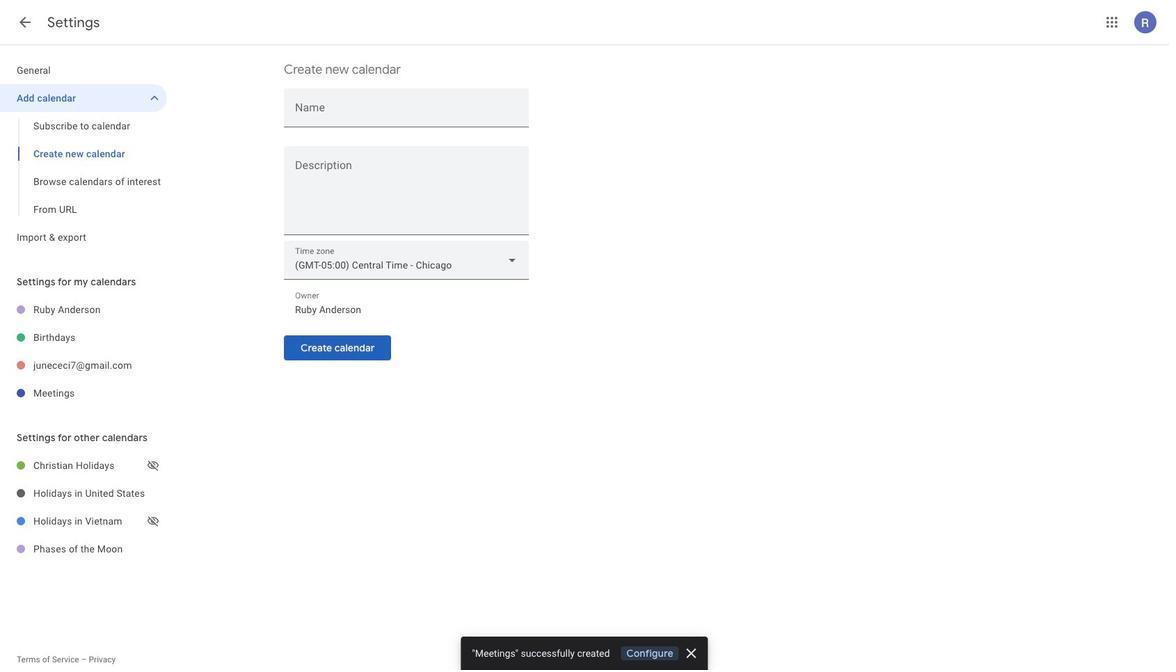 Task type: locate. For each thing, give the bounding box(es) containing it.
None field
[[284, 241, 529, 280]]

tree
[[0, 56, 167, 251], [0, 296, 167, 407], [0, 452, 167, 563]]

None text field
[[295, 103, 518, 123], [284, 162, 529, 229], [295, 300, 518, 320], [295, 103, 518, 123], [284, 162, 529, 229], [295, 300, 518, 320]]

go back image
[[17, 14, 33, 31]]

heading
[[47, 14, 100, 31]]

0 vertical spatial tree
[[0, 56, 167, 251]]

christian holidays tree item
[[0, 452, 167, 480]]

phases of the moon tree item
[[0, 535, 167, 563]]

birthdays tree item
[[0, 324, 167, 352]]

2 tree from the top
[[0, 296, 167, 407]]

group
[[0, 112, 167, 224]]

1 tree from the top
[[0, 56, 167, 251]]

3 tree from the top
[[0, 452, 167, 563]]

ruby anderson tree item
[[0, 296, 167, 324]]

1 vertical spatial tree
[[0, 296, 167, 407]]

2 vertical spatial tree
[[0, 452, 167, 563]]



Task type: vqa. For each thing, say whether or not it's contained in the screenshot.
row group
no



Task type: describe. For each thing, give the bounding box(es) containing it.
meetings tree item
[[0, 379, 167, 407]]

add calendar tree item
[[0, 84, 167, 112]]

holidays in united states tree item
[[0, 480, 167, 508]]

holidays in vietnam tree item
[[0, 508, 167, 535]]

junececi7@gmail.com tree item
[[0, 352, 167, 379]]



